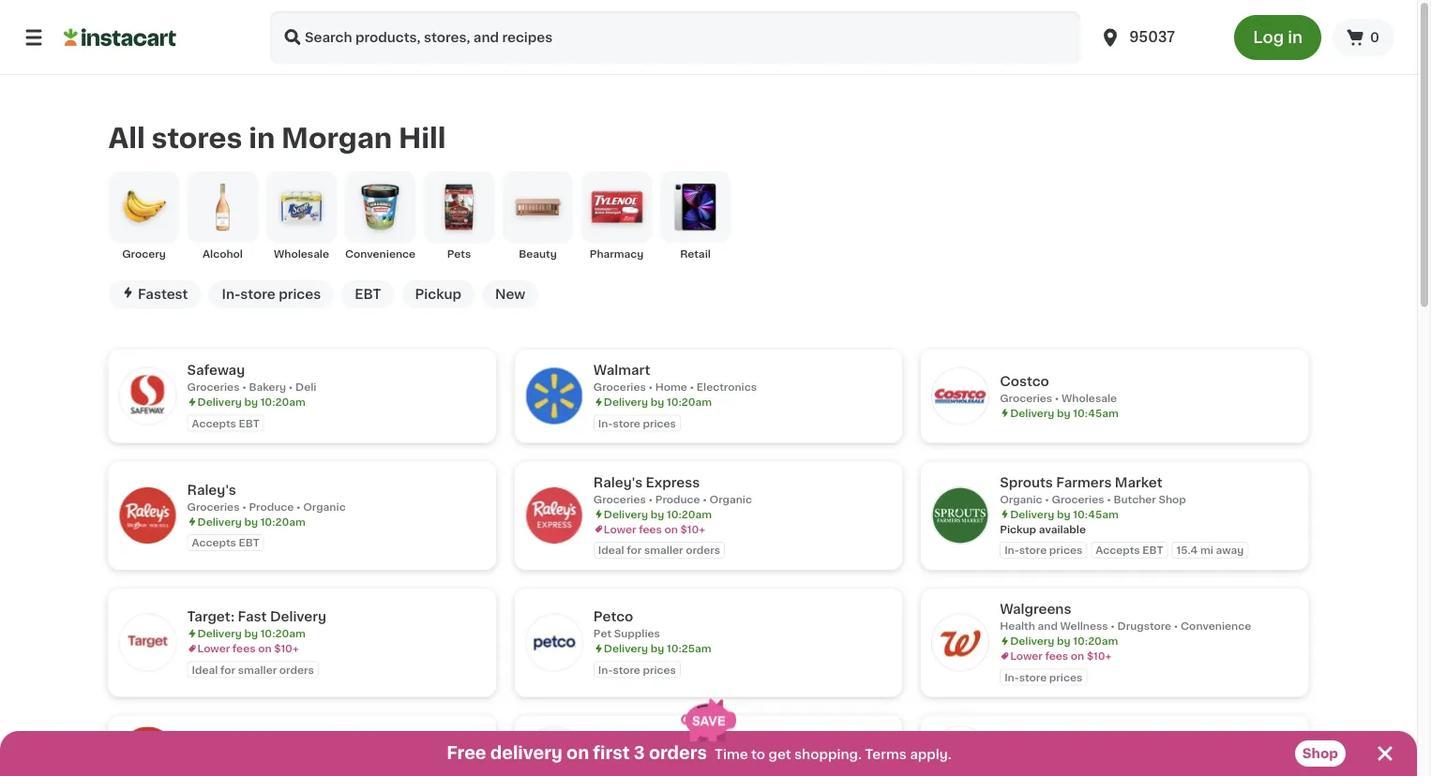 Task type: describe. For each thing, give the bounding box(es) containing it.
delivery down safeway on the top
[[197, 397, 242, 407]]

lunardi's
[[1000, 734, 1062, 747]]

electronics
[[697, 382, 757, 392]]

by down and
[[1057, 636, 1071, 647]]

15.4
[[1177, 545, 1198, 556]]

by down 'supplies'
[[651, 644, 664, 654]]

in- for petco
[[598, 665, 613, 675]]

groceries inside 'smart & final alcohol • groceries'
[[643, 752, 696, 762]]

log
[[1253, 30, 1284, 45]]

in-store prices for walgreens
[[1005, 672, 1083, 683]]

apply.
[[910, 748, 952, 762]]

in inside button
[[1288, 30, 1303, 45]]

bevmo!
[[187, 734, 239, 747]]

away
[[1216, 545, 1244, 556]]

convenience button
[[345, 172, 416, 262]]

pickup available
[[1000, 524, 1086, 534]]

by down fast
[[244, 629, 258, 639]]

fees for health
[[1045, 651, 1068, 662]]

stores
[[152, 125, 242, 151]]

pet
[[594, 629, 612, 639]]

fast
[[238, 610, 267, 624]]

sprouts farmers market organic • groceries • butcher shop
[[1000, 476, 1186, 504]]

1 vertical spatial orders
[[279, 665, 314, 675]]

by down costco groceries • wholesale
[[1057, 408, 1071, 418]]

&
[[638, 734, 649, 747]]

lunardi's markets
[[1000, 734, 1120, 747]]

ebt down bakery
[[239, 418, 260, 429]]

lunardi's markets link
[[921, 716, 1309, 777]]

in- down pickup available
[[1005, 545, 1019, 556]]

$10+ for express
[[681, 524, 705, 534]]

wholesale button
[[266, 172, 337, 262]]

alcohol inside 'smart & final alcohol • groceries'
[[594, 752, 634, 762]]

1 horizontal spatial ideal for smaller orders
[[598, 545, 720, 556]]

delivery down 'supplies'
[[604, 644, 648, 654]]

0 horizontal spatial ideal
[[192, 665, 218, 675]]

petco
[[594, 610, 633, 624]]

by up available
[[1057, 509, 1071, 519]]

convenience inside button
[[345, 249, 416, 259]]

farmers
[[1056, 476, 1112, 489]]

on down target: fast delivery
[[258, 644, 272, 654]]

groceries inside safeway groceries • bakery • deli
[[187, 382, 240, 392]]

walmart
[[594, 364, 650, 377]]

and
[[1038, 621, 1058, 632]]

ebt left '15.4'
[[1143, 545, 1163, 556]]

1 delivery by 10:45am from the top
[[1010, 408, 1119, 418]]

2 10:45am from the top
[[1073, 509, 1119, 519]]

store for walgreens
[[1019, 672, 1047, 683]]

health
[[1000, 621, 1035, 632]]

get
[[769, 748, 791, 762]]

pharmacy button
[[581, 172, 652, 262]]

costco
[[1000, 375, 1049, 388]]

in-store prices down pickup available
[[1005, 545, 1083, 556]]

store down pickup available
[[1019, 545, 1047, 556]]

deli
[[296, 382, 317, 392]]

in inside main content
[[249, 125, 275, 151]]

final
[[652, 734, 684, 747]]

fastest button
[[108, 280, 201, 308]]

smart & final alcohol • groceries
[[594, 734, 696, 762]]

all stores in morgan hill
[[108, 125, 446, 151]]

mi
[[1200, 545, 1214, 556]]

organic inside sprouts farmers market organic • groceries • butcher shop
[[1000, 494, 1043, 504]]

log in
[[1253, 30, 1303, 45]]

lower for health
[[1010, 651, 1043, 662]]

delivery down costco
[[1010, 408, 1055, 418]]

groceries inside raley's groceries • produce • organic
[[187, 502, 240, 512]]

• inside 'smart & final alcohol • groceries'
[[636, 752, 641, 762]]

10:20am down wellness
[[1073, 636, 1118, 647]]

safeway groceries • bakery • deli
[[187, 364, 317, 392]]

accepts down butcher
[[1096, 545, 1140, 556]]

time
[[715, 748, 748, 762]]

pickup for pickup
[[415, 288, 461, 301]]

lower fees on $10+ for express
[[604, 524, 705, 534]]

free
[[447, 746, 486, 762]]

delivery by 10:20am down raley's groceries • produce • organic
[[197, 517, 306, 527]]

delivery right fast
[[270, 610, 326, 624]]

• inside costco groceries • wholesale
[[1055, 393, 1059, 403]]

delivery down the health
[[1010, 636, 1055, 647]]

home
[[655, 382, 687, 392]]

by down raley's groceries • produce • organic
[[244, 517, 258, 527]]

1 10:45am from the top
[[1073, 408, 1119, 418]]

prices down available
[[1049, 545, 1083, 556]]

retail
[[680, 249, 711, 259]]

produce inside raley's express groceries • produce • organic
[[655, 494, 700, 504]]

2 vertical spatial orders
[[649, 746, 707, 762]]

ebt button
[[342, 280, 394, 308]]

store inside button
[[240, 288, 276, 301]]

raley's groceries • produce • organic
[[187, 483, 346, 512]]

pickup button
[[402, 280, 475, 308]]

markets
[[1065, 734, 1120, 747]]

1 vertical spatial ideal for smaller orders
[[192, 665, 314, 675]]

store for walmart
[[613, 418, 640, 429]]

in-store prices button
[[209, 280, 334, 308]]

0 horizontal spatial smaller
[[238, 665, 277, 675]]

groceries inside sprouts farmers market organic • groceries • butcher shop
[[1052, 494, 1104, 504]]

delivery down target:
[[197, 629, 242, 639]]

all stores in morgan hill main content
[[0, 75, 1417, 777]]

supplies
[[614, 629, 660, 639]]

organic inside raley's groceries • produce • organic
[[303, 502, 346, 512]]

0 vertical spatial for
[[627, 545, 642, 556]]

butcher
[[1114, 494, 1156, 504]]

delivery by 10:20am down raley's express groceries • produce • organic
[[604, 509, 712, 519]]

drugstore
[[1118, 621, 1172, 632]]

95037 button
[[1099, 11, 1212, 64]]

raley's for raley's express
[[594, 476, 643, 489]]

prices for petco
[[643, 665, 676, 675]]

shop inside button
[[1303, 748, 1338, 761]]

walmart groceries • home • electronics
[[594, 364, 757, 392]]

by down 'home'
[[651, 397, 664, 407]]

new
[[495, 288, 525, 301]]

convenience inside walgreens health and wellness • drugstore • convenience
[[1181, 621, 1251, 632]]

delivery down raley's express groceries • produce • organic
[[604, 509, 648, 519]]

10:25am
[[667, 644, 711, 654]]

petco pet supplies
[[594, 610, 660, 639]]

sprouts
[[1000, 476, 1053, 489]]

pickup for pickup available
[[1000, 524, 1036, 534]]

10:20am down raley's groceries • produce • organic
[[260, 517, 306, 527]]

grocery button
[[108, 172, 180, 262]]

on left first
[[567, 746, 589, 762]]

10:20am down 'home'
[[667, 397, 712, 407]]

beauty button
[[502, 172, 574, 262]]

raley's express groceries • produce • organic
[[594, 476, 752, 504]]

target:
[[187, 610, 235, 624]]

10:20am down raley's express groceries • produce • organic
[[667, 509, 712, 519]]

0 vertical spatial orders
[[686, 545, 720, 556]]

close image
[[1374, 743, 1397, 765]]

prices for walgreens
[[1049, 672, 1083, 683]]

ebt down raley's groceries • produce • organic
[[239, 538, 260, 548]]

0 horizontal spatial lower fees on $10+
[[197, 644, 299, 654]]

to
[[751, 748, 765, 762]]

sprouts farmers market image
[[932, 488, 989, 544]]

3
[[634, 746, 645, 762]]

wholesale inside wholesale button
[[274, 249, 329, 259]]

first
[[593, 746, 630, 762]]

delivery by 10:20am down fast
[[197, 629, 306, 639]]

accepts for safeway
[[192, 418, 236, 429]]

delivery by 10:20am down bakery
[[197, 397, 306, 407]]

in-store prices for petco
[[598, 665, 676, 675]]



Task type: vqa. For each thing, say whether or not it's contained in the screenshot.
the Produce in the Raley's Groceries • Produce • Organic
yes



Task type: locate. For each thing, give the bounding box(es) containing it.
Search field
[[270, 11, 1081, 64]]

1 horizontal spatial produce
[[655, 494, 700, 504]]

raley's right raley's image
[[187, 483, 236, 497]]

in-store prices down and
[[1005, 672, 1083, 683]]

0 horizontal spatial in
[[249, 125, 275, 151]]

0 horizontal spatial ideal for smaller orders
[[192, 665, 314, 675]]

ebt
[[355, 288, 381, 301], [239, 418, 260, 429], [239, 538, 260, 548], [1143, 545, 1163, 556]]

1 horizontal spatial shop
[[1303, 748, 1338, 761]]

walmart image
[[526, 368, 582, 425]]

delivery by 10:25am
[[604, 644, 711, 654]]

1 vertical spatial delivery by 10:45am
[[1010, 509, 1119, 519]]

1 vertical spatial convenience
[[1181, 621, 1251, 632]]

produce
[[655, 494, 700, 504], [249, 502, 294, 512]]

95037 button
[[1088, 11, 1223, 64]]

groceries down safeway on the top
[[187, 382, 240, 392]]

organic inside raley's express groceries • produce • organic
[[710, 494, 752, 504]]

delivery
[[197, 397, 242, 407], [604, 397, 648, 407], [1010, 408, 1055, 418], [604, 509, 648, 519], [1010, 509, 1055, 519], [197, 517, 242, 527], [270, 610, 326, 624], [197, 629, 242, 639], [1010, 636, 1055, 647], [604, 644, 648, 654]]

accepts down safeway on the top
[[192, 418, 236, 429]]

bakery
[[249, 382, 286, 392]]

1 horizontal spatial fees
[[639, 524, 662, 534]]

accepts ebt down raley's groceries • produce • organic
[[192, 538, 260, 548]]

on
[[665, 524, 678, 534], [258, 644, 272, 654], [1071, 651, 1084, 662], [567, 746, 589, 762]]

safeway image
[[120, 368, 176, 425]]

1 vertical spatial alcohol
[[594, 752, 634, 762]]

by down raley's express groceries • produce • organic
[[651, 509, 664, 519]]

in-store prices down wholesale button
[[222, 288, 321, 301]]

in right stores
[[249, 125, 275, 151]]

delivery by 10:45am down costco groceries • wholesale
[[1010, 408, 1119, 418]]

in- down 'walmart' on the left top of the page
[[598, 418, 613, 429]]

1 vertical spatial wholesale
[[1062, 393, 1117, 403]]

convenience up ebt button
[[345, 249, 416, 259]]

0 horizontal spatial $10+
[[274, 644, 299, 654]]

store down the delivery by 10:25am
[[613, 665, 640, 675]]

pickup inside button
[[415, 288, 461, 301]]

0 vertical spatial smaller
[[644, 545, 683, 556]]

alcohol button
[[187, 172, 258, 262]]

0 horizontal spatial lower
[[197, 644, 230, 654]]

raley's inside raley's groceries • produce • organic
[[187, 483, 236, 497]]

costco groceries • wholesale
[[1000, 375, 1117, 403]]

lower down target:
[[197, 644, 230, 654]]

0
[[1370, 31, 1380, 44]]

0 horizontal spatial fees
[[232, 644, 256, 654]]

petco image
[[526, 615, 582, 671]]

pets
[[447, 249, 471, 259]]

2 horizontal spatial lower
[[1010, 651, 1043, 662]]

delivery down 'walmart' on the left top of the page
[[604, 397, 648, 407]]

terms
[[865, 748, 907, 762]]

ebt left pickup button
[[355, 288, 381, 301]]

ideal for smaller orders
[[598, 545, 720, 556], [192, 665, 314, 675]]

fees down and
[[1045, 651, 1068, 662]]

pickup left available
[[1000, 524, 1036, 534]]

raley's image
[[120, 488, 176, 544]]

1 vertical spatial pickup
[[1000, 524, 1036, 534]]

by down bakery
[[244, 397, 258, 407]]

accepts ebt down safeway groceries • bakery • deli
[[192, 418, 260, 429]]

2 horizontal spatial $10+
[[1087, 651, 1112, 662]]

shop inside sprouts farmers market organic • groceries • butcher shop
[[1159, 494, 1186, 504]]

delivery by 10:45am up available
[[1010, 509, 1119, 519]]

in- inside button
[[222, 288, 240, 301]]

convenience
[[345, 249, 416, 259], [1181, 621, 1251, 632]]

free delivery on first 3 orders time to get shopping. terms apply.
[[447, 746, 952, 762]]

in- down pet
[[598, 665, 613, 675]]

accepts ebt down butcher
[[1096, 545, 1163, 556]]

shop
[[1159, 494, 1186, 504], [1303, 748, 1338, 761]]

hill
[[399, 125, 446, 151]]

1 vertical spatial ideal
[[192, 665, 218, 675]]

accepts ebt for raley's
[[192, 538, 260, 548]]

orders
[[686, 545, 720, 556], [279, 665, 314, 675], [649, 746, 707, 762]]

10:20am down target: fast delivery
[[260, 629, 306, 639]]

orders down raley's express groceries • produce • organic
[[686, 545, 720, 556]]

all
[[108, 125, 145, 151]]

alcohol inside button
[[203, 249, 243, 259]]

0 button
[[1333, 19, 1395, 56]]

delivery
[[490, 746, 563, 762]]

0 vertical spatial alcohol
[[203, 249, 243, 259]]

for up petco
[[627, 545, 642, 556]]

in right log
[[1288, 30, 1303, 45]]

prices down 'home'
[[643, 418, 676, 429]]

walgreens
[[1000, 603, 1072, 616]]

2 horizontal spatial lower fees on $10+
[[1010, 651, 1112, 662]]

2 delivery by 10:45am from the top
[[1010, 509, 1119, 519]]

ideal
[[598, 545, 624, 556], [192, 665, 218, 675]]

1 horizontal spatial lower fees on $10+
[[604, 524, 705, 534]]

shop right butcher
[[1159, 494, 1186, 504]]

groceries down express
[[594, 494, 646, 504]]

walgreens image
[[932, 615, 989, 671]]

raley's left express
[[594, 476, 643, 489]]

shop button
[[1295, 741, 1346, 767]]

fees for express
[[639, 524, 662, 534]]

$10+
[[681, 524, 705, 534], [274, 644, 299, 654], [1087, 651, 1112, 662]]

0 vertical spatial 10:45am
[[1073, 408, 1119, 418]]

accepts ebt for safeway
[[192, 418, 260, 429]]

0 horizontal spatial for
[[220, 665, 235, 675]]

delivery by 10:20am
[[197, 397, 306, 407], [604, 397, 712, 407], [604, 509, 712, 519], [197, 517, 306, 527], [197, 629, 306, 639], [1010, 636, 1118, 647]]

1 vertical spatial for
[[220, 665, 235, 675]]

1 horizontal spatial lower
[[604, 524, 636, 534]]

organic
[[710, 494, 752, 504], [1000, 494, 1043, 504], [303, 502, 346, 512]]

prices down and
[[1049, 672, 1083, 683]]

1 vertical spatial smaller
[[238, 665, 277, 675]]

1 horizontal spatial alcohol
[[594, 752, 634, 762]]

target: fast delivery image
[[120, 615, 176, 671]]

smart
[[594, 734, 635, 747]]

prices down the delivery by 10:25am
[[643, 665, 676, 675]]

fees down fast
[[232, 644, 256, 654]]

delivery by 10:20am down 'home'
[[604, 397, 712, 407]]

ideal for smaller orders down fast
[[192, 665, 314, 675]]

wholesale
[[274, 249, 329, 259], [1062, 393, 1117, 403]]

1 vertical spatial in
[[249, 125, 275, 151]]

instacart logo image
[[64, 26, 176, 49]]

smaller down target: fast delivery
[[238, 665, 277, 675]]

available
[[1039, 524, 1086, 534]]

new button
[[482, 280, 539, 308]]

on down wellness
[[1071, 651, 1084, 662]]

ideal up petco
[[598, 545, 624, 556]]

$10+ down wellness
[[1087, 651, 1112, 662]]

0 vertical spatial ideal for smaller orders
[[598, 545, 720, 556]]

raley's express image
[[526, 488, 582, 544]]

in- right fastest
[[222, 288, 240, 301]]

in-store prices inside button
[[222, 288, 321, 301]]

pickup down pets
[[415, 288, 461, 301]]

in-store prices down the delivery by 10:25am
[[598, 665, 676, 675]]

1 horizontal spatial for
[[627, 545, 642, 556]]

2 horizontal spatial organic
[[1000, 494, 1043, 504]]

1 vertical spatial 10:45am
[[1073, 509, 1119, 519]]

15.4 mi away
[[1177, 545, 1244, 556]]

None search field
[[270, 11, 1081, 64]]

lower fees on $10+ for health
[[1010, 651, 1112, 662]]

smaller down raley's express groceries • produce • organic
[[644, 545, 683, 556]]

0 horizontal spatial shop
[[1159, 494, 1186, 504]]

in- for walgreens
[[1005, 672, 1019, 683]]

0 vertical spatial wholesale
[[274, 249, 329, 259]]

1 vertical spatial shop
[[1303, 748, 1338, 761]]

lower down raley's express groceries • produce • organic
[[604, 524, 636, 534]]

raley's for raley's
[[187, 483, 236, 497]]

0 horizontal spatial alcohol
[[203, 249, 243, 259]]

1 horizontal spatial raley's
[[594, 476, 643, 489]]

1 horizontal spatial wholesale
[[1062, 393, 1117, 403]]

beauty
[[519, 249, 557, 259]]

prices for walmart
[[643, 418, 676, 429]]

groceries inside raley's express groceries • produce • organic
[[594, 494, 646, 504]]

retail button
[[660, 172, 731, 262]]

market
[[1115, 476, 1163, 489]]

raley's inside raley's express groceries • produce • organic
[[594, 476, 643, 489]]

0 horizontal spatial pickup
[[415, 288, 461, 301]]

target: fast delivery
[[187, 610, 326, 624]]

store up safeway groceries • bakery • deli
[[240, 288, 276, 301]]

alcohol
[[203, 249, 243, 259], [594, 752, 634, 762]]

groceries inside costco groceries • wholesale
[[1000, 393, 1052, 403]]

alcohol down smart
[[594, 752, 634, 762]]

store down 'walmart' on the left top of the page
[[613, 418, 640, 429]]

fastest
[[138, 288, 188, 301]]

wholesale inside costco groceries • wholesale
[[1062, 393, 1117, 403]]

raley's
[[594, 476, 643, 489], [187, 483, 236, 497]]

groceries down final
[[643, 752, 696, 762]]

1 horizontal spatial organic
[[710, 494, 752, 504]]

safeway
[[187, 364, 245, 377]]

in-
[[222, 288, 240, 301], [598, 418, 613, 429], [1005, 545, 1019, 556], [598, 665, 613, 675], [1005, 672, 1019, 683]]

groceries down 'walmart' on the left top of the page
[[594, 382, 646, 392]]

0 horizontal spatial raley's
[[187, 483, 236, 497]]

delivery up pickup available
[[1010, 509, 1055, 519]]

0 vertical spatial ideal
[[598, 545, 624, 556]]

in- down the health
[[1005, 672, 1019, 683]]

10:20am down bakery
[[260, 397, 306, 407]]

grocery
[[122, 249, 166, 259]]

orders down target: fast delivery
[[279, 665, 314, 675]]

groceries inside walmart groceries • home • electronics
[[594, 382, 646, 392]]

1 horizontal spatial smaller
[[644, 545, 683, 556]]

lower fees on $10+ down fast
[[197, 644, 299, 654]]

shopping.
[[795, 748, 862, 762]]

delivery down raley's groceries • produce • organic
[[197, 517, 242, 527]]

1 horizontal spatial in
[[1288, 30, 1303, 45]]

lower fees on $10+ down raley's express groceries • produce • organic
[[604, 524, 705, 534]]

0 vertical spatial convenience
[[345, 249, 416, 259]]

1 horizontal spatial convenience
[[1181, 621, 1251, 632]]

accepts for raley's
[[192, 538, 236, 548]]

in-store prices
[[222, 288, 321, 301], [598, 418, 676, 429], [1005, 545, 1083, 556], [598, 665, 676, 675], [1005, 672, 1083, 683]]

0 vertical spatial in
[[1288, 30, 1303, 45]]

95037
[[1129, 30, 1175, 44]]

in-store prices for walmart
[[598, 418, 676, 429]]

on down raley's express groceries • produce • organic
[[665, 524, 678, 534]]

pets button
[[423, 172, 495, 262]]

10:45am down sprouts farmers market organic • groceries • butcher shop
[[1073, 509, 1119, 519]]

shop left close image
[[1303, 748, 1338, 761]]

$10+ for health
[[1087, 651, 1112, 662]]

ebt inside button
[[355, 288, 381, 301]]

costco image
[[932, 368, 989, 425]]

10:20am
[[260, 397, 306, 407], [667, 397, 712, 407], [667, 509, 712, 519], [260, 517, 306, 527], [260, 629, 306, 639], [1073, 636, 1118, 647]]

convenience right drugstore
[[1181, 621, 1251, 632]]

1 horizontal spatial $10+
[[681, 524, 705, 534]]

save image
[[681, 699, 736, 742]]

prices
[[279, 288, 321, 301], [643, 418, 676, 429], [1049, 545, 1083, 556], [643, 665, 676, 675], [1049, 672, 1083, 683]]

wholesale up "in-store prices" button
[[274, 249, 329, 259]]

fees
[[639, 524, 662, 534], [232, 644, 256, 654], [1045, 651, 1068, 662]]

in- for walmart
[[598, 418, 613, 429]]

accepts ebt
[[192, 418, 260, 429], [192, 538, 260, 548], [1096, 545, 1163, 556]]

2 horizontal spatial fees
[[1045, 651, 1068, 662]]

bevmo! link
[[108, 716, 496, 777]]

0 vertical spatial pickup
[[415, 288, 461, 301]]

lower fees on $10+
[[604, 524, 705, 534], [197, 644, 299, 654], [1010, 651, 1112, 662]]

fees down raley's express groceries • produce • organic
[[639, 524, 662, 534]]

delivery by 10:20am down and
[[1010, 636, 1118, 647]]

accepts
[[192, 418, 236, 429], [192, 538, 236, 548], [1096, 545, 1140, 556]]

•
[[242, 382, 246, 392], [289, 382, 293, 392], [649, 382, 653, 392], [690, 382, 694, 392], [1055, 393, 1059, 403], [649, 494, 653, 504], [703, 494, 707, 504], [1045, 494, 1049, 504], [1107, 494, 1111, 504], [242, 502, 246, 512], [296, 502, 301, 512], [1111, 621, 1115, 632], [1174, 621, 1178, 632], [636, 752, 641, 762]]

log in button
[[1234, 15, 1322, 60]]

0 horizontal spatial organic
[[303, 502, 346, 512]]

0 horizontal spatial convenience
[[345, 249, 416, 259]]

store for petco
[[613, 665, 640, 675]]

produce inside raley's groceries • produce • organic
[[249, 502, 294, 512]]

accepts down raley's groceries • produce • organic
[[192, 538, 236, 548]]

prices inside button
[[279, 288, 321, 301]]

walgreens health and wellness • drugstore • convenience
[[1000, 603, 1251, 632]]

in
[[1288, 30, 1303, 45], [249, 125, 275, 151]]

$10+ down target: fast delivery
[[274, 644, 299, 654]]

0 vertical spatial shop
[[1159, 494, 1186, 504]]

wholesale up farmers
[[1062, 393, 1117, 403]]

morgan
[[281, 125, 392, 151]]

express
[[646, 476, 700, 489]]

1 horizontal spatial pickup
[[1000, 524, 1036, 534]]

pharmacy
[[590, 249, 644, 259]]

groceries down costco
[[1000, 393, 1052, 403]]

1 horizontal spatial ideal
[[598, 545, 624, 556]]

0 vertical spatial delivery by 10:45am
[[1010, 408, 1119, 418]]

0 horizontal spatial produce
[[249, 502, 294, 512]]

wellness
[[1060, 621, 1108, 632]]

10:45am
[[1073, 408, 1119, 418], [1073, 509, 1119, 519]]

groceries right raley's image
[[187, 502, 240, 512]]

0 horizontal spatial wholesale
[[274, 249, 329, 259]]

prices left ebt button
[[279, 288, 321, 301]]

lower for express
[[604, 524, 636, 534]]

orders right &
[[649, 746, 707, 762]]

for down target:
[[220, 665, 235, 675]]

groceries down farmers
[[1052, 494, 1104, 504]]



